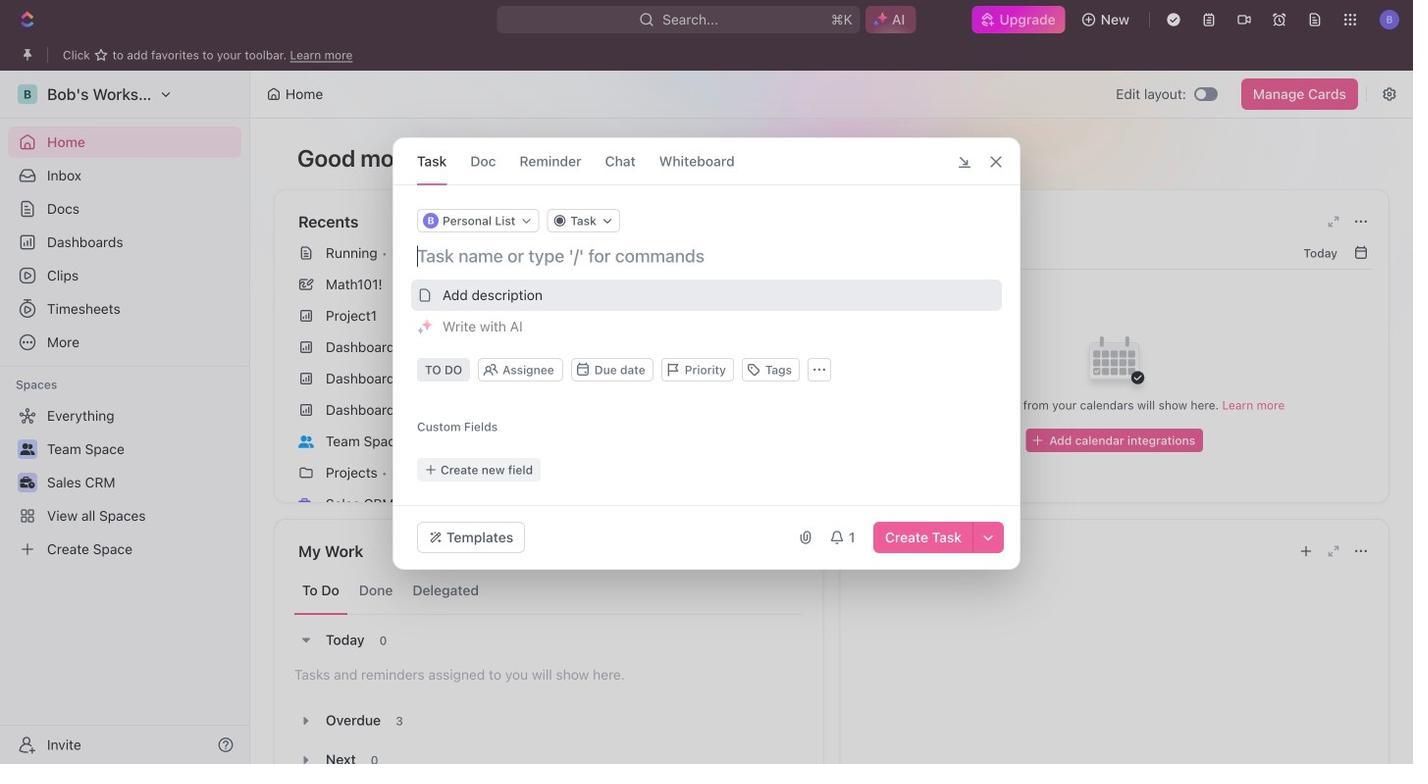 Task type: vqa. For each thing, say whether or not it's contained in the screenshot.
the left wifi icon
no



Task type: locate. For each thing, give the bounding box(es) containing it.
dialog
[[393, 137, 1021, 570]]

tab list
[[295, 567, 804, 616]]

Task name or type '/' for commands text field
[[417, 244, 1000, 268]]

business time image
[[298, 499, 314, 511]]

sidebar navigation
[[0, 71, 250, 765]]

tree
[[8, 401, 242, 565]]

user group image
[[298, 436, 314, 448]]

tree inside sidebar navigation
[[8, 401, 242, 565]]



